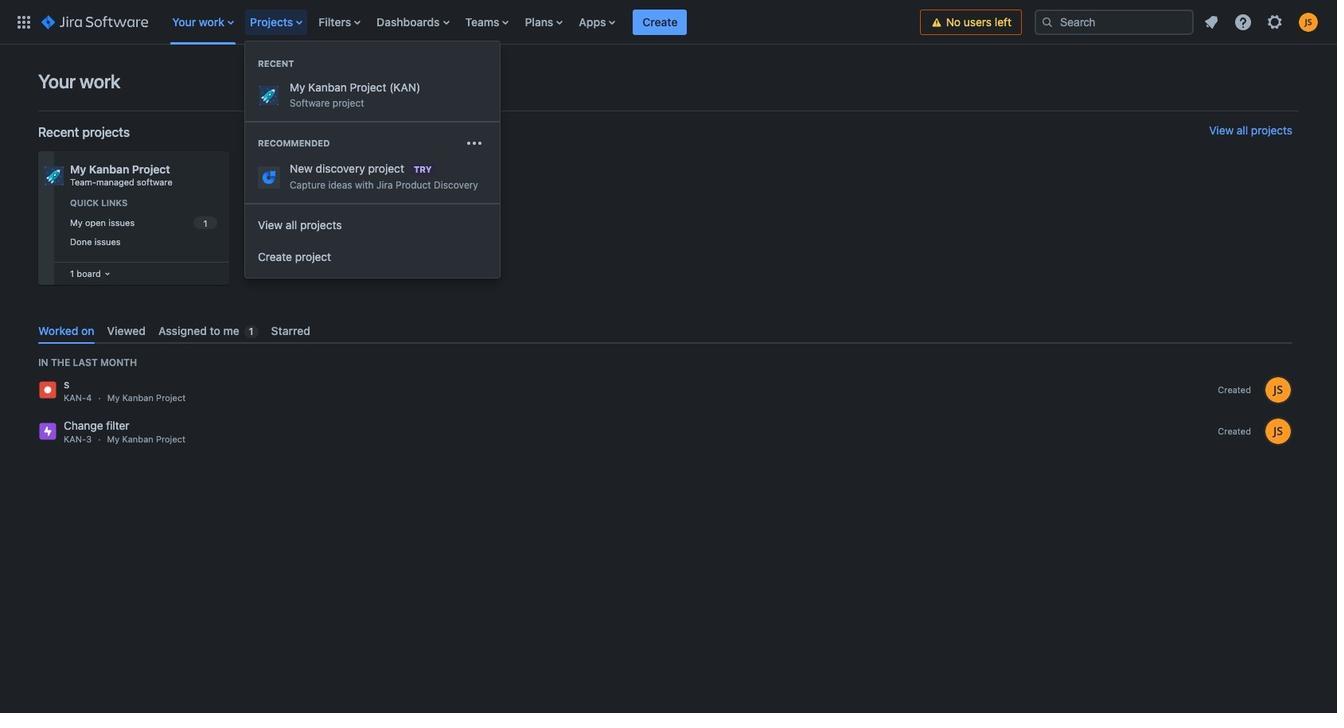 Task type: vqa. For each thing, say whether or not it's contained in the screenshot.
SEARCH FIELD
yes



Task type: describe. For each thing, give the bounding box(es) containing it.
settings image
[[1266, 12, 1285, 31]]

2 list item from the left
[[633, 0, 687, 44]]

1 horizontal spatial list
[[1197, 8, 1328, 36]]

0 horizontal spatial list
[[164, 0, 920, 44]]

notifications image
[[1202, 12, 1221, 31]]

board image
[[101, 267, 114, 280]]

1 list item from the left
[[245, 0, 309, 44]]

primary element
[[10, 0, 920, 44]]



Task type: locate. For each thing, give the bounding box(es) containing it.
list
[[164, 0, 920, 44], [1197, 8, 1328, 36]]

tab list
[[32, 318, 1299, 344]]

search image
[[1041, 16, 1054, 28]]

banner
[[0, 0, 1337, 45]]

list item
[[245, 0, 309, 44], [633, 0, 687, 44]]

Search field
[[1035, 9, 1194, 35]]

group
[[245, 121, 500, 203]]

more image
[[465, 134, 484, 153]]

jira software image
[[41, 12, 148, 31], [41, 12, 148, 31]]

heading
[[245, 57, 500, 70]]

your profile and settings image
[[1299, 12, 1318, 31]]

0 horizontal spatial list item
[[245, 0, 309, 44]]

1 horizontal spatial list item
[[633, 0, 687, 44]]

help image
[[1234, 12, 1253, 31]]

None search field
[[1035, 9, 1194, 35]]

appswitcher icon image
[[14, 12, 33, 31]]

jira product discovery image
[[260, 168, 279, 187], [260, 168, 279, 187]]



